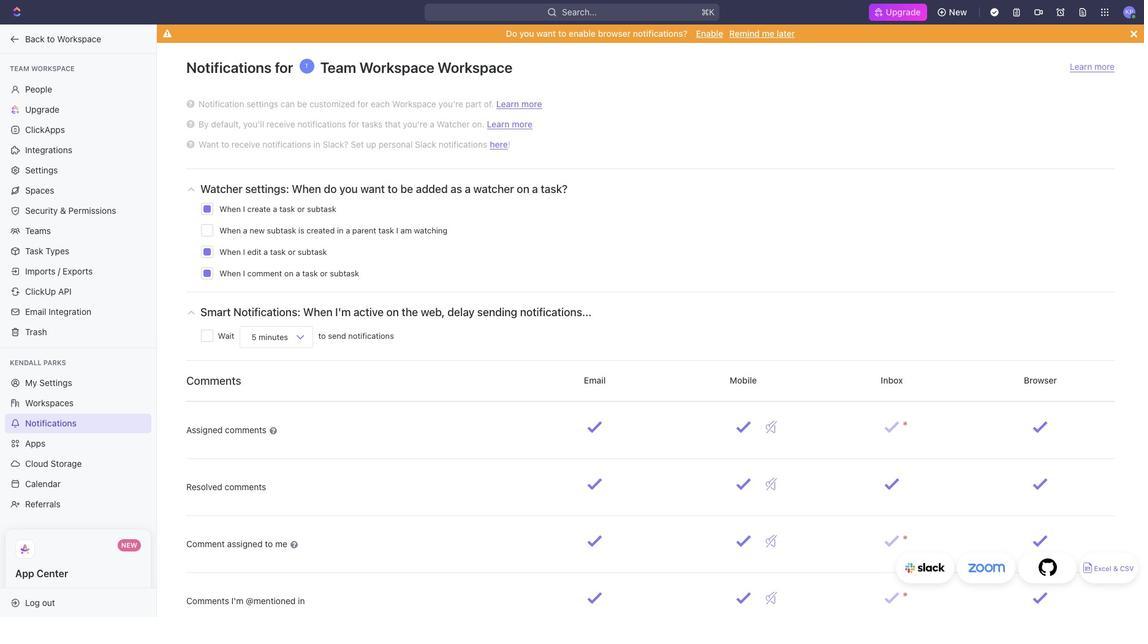 Task type: describe. For each thing, give the bounding box(es) containing it.
comment assigned to me
[[186, 539, 290, 549]]

excel & csv link
[[1081, 553, 1139, 584]]

off image for resolved comments
[[767, 478, 778, 491]]

calendar link
[[5, 475, 151, 494]]

1 vertical spatial settings
[[39, 378, 72, 388]]

subtask down the created
[[298, 247, 327, 257]]

team workspace
[[10, 64, 75, 72]]

subtask down when a new subtask is created in a parent task i am watching
[[330, 269, 359, 278]]

!
[[508, 139, 511, 150]]

be inside notification settings can be customized for each workspace you're part of. learn more
[[297, 99, 307, 109]]

subtask up the created
[[307, 204, 336, 214]]

1 horizontal spatial upgrade
[[886, 7, 921, 17]]

learn more
[[1071, 61, 1115, 72]]

a left task?
[[532, 182, 538, 195]]

learn more link for more
[[497, 98, 542, 109]]

email integration
[[25, 306, 91, 317]]

excel & csv
[[1095, 565, 1135, 573]]

cloud storage
[[25, 459, 82, 469]]

enable
[[696, 28, 724, 39]]

remind
[[730, 28, 760, 39]]

5
[[252, 332, 257, 342]]

security & permissions
[[25, 205, 116, 216]]

workspaces
[[25, 398, 74, 408]]

comment
[[186, 539, 225, 549]]

for for notifications
[[349, 119, 360, 129]]

a left new
[[243, 226, 248, 235]]

slack
[[415, 139, 437, 150]]

can
[[281, 99, 295, 109]]

customized
[[310, 99, 355, 109]]

delay
[[448, 306, 475, 319]]

to left added
[[388, 182, 398, 195]]

task right 'create'
[[280, 204, 295, 214]]

off image for comments i'm @mentioned in
[[767, 592, 778, 605]]

slack?
[[323, 139, 349, 150]]

app center
[[15, 568, 68, 580]]

a left 'parent'
[[346, 226, 350, 235]]

edit
[[247, 247, 262, 257]]

cloud
[[25, 459, 48, 469]]

watcher
[[474, 182, 514, 195]]

to inside want to receive notifications in slack? set up personal slack notifications here !
[[221, 139, 229, 150]]

when for when i edit a task or subtask
[[220, 247, 241, 257]]

2 vertical spatial or
[[320, 269, 328, 278]]

0 vertical spatial me
[[763, 28, 775, 39]]

a right edit
[[264, 247, 268, 257]]

my settings link
[[5, 373, 151, 393]]

to right the assigned
[[265, 539, 273, 549]]

for for customized
[[358, 99, 369, 109]]

0 horizontal spatial upgrade
[[25, 104, 59, 114]]

workspace up people
[[31, 64, 75, 72]]

0 vertical spatial upgrade link
[[869, 4, 928, 21]]

do you want to enable browser notifications? enable remind me later
[[506, 28, 796, 39]]

the
[[402, 306, 418, 319]]

0 horizontal spatial upgrade link
[[5, 100, 151, 119]]

clickup api
[[25, 286, 72, 297]]

storage
[[51, 459, 82, 469]]

learn inside notification settings can be customized for each workspace you're part of. learn more
[[497, 98, 519, 109]]

team for team workspace workspace
[[321, 59, 357, 76]]

log out
[[25, 598, 55, 608]]

parks
[[43, 358, 66, 366]]

team workspace workspace
[[317, 59, 513, 76]]

task left am at the top of page
[[379, 226, 394, 235]]

smart
[[201, 306, 231, 319]]

imports / exports link
[[5, 262, 151, 281]]

settings:
[[245, 182, 289, 195]]

& for csv
[[1114, 565, 1119, 573]]

security
[[25, 205, 58, 216]]

do
[[324, 182, 337, 195]]

people
[[25, 84, 52, 94]]

a inside by default, you'll receive notifications for tasks that you're a watcher on. learn more
[[430, 119, 435, 129]]

default,
[[211, 119, 241, 129]]

comments for comments
[[186, 374, 241, 387]]

when i comment on a task or subtask
[[220, 269, 359, 278]]

@mentioned
[[246, 596, 296, 606]]

1 horizontal spatial be
[[401, 182, 414, 195]]

1 vertical spatial in
[[337, 226, 344, 235]]

my settings
[[25, 378, 72, 388]]

0 vertical spatial for
[[275, 59, 293, 76]]

inbox
[[879, 375, 906, 386]]

comments for comments i'm @mentioned in
[[186, 596, 229, 606]]

security & permissions link
[[5, 201, 151, 220]]

teams link
[[5, 221, 151, 241]]

1 vertical spatial new
[[121, 541, 137, 549]]

⌘k
[[702, 7, 715, 17]]

kp
[[1126, 8, 1134, 16]]

email for email
[[582, 375, 608, 386]]

notifications down active
[[349, 331, 394, 341]]

1 vertical spatial want
[[361, 182, 385, 195]]

workspaces link
[[5, 394, 151, 413]]

want
[[199, 139, 219, 150]]

0 vertical spatial learn
[[1071, 61, 1093, 72]]

trash link
[[5, 322, 151, 342]]

notifications...
[[520, 306, 592, 319]]

new
[[250, 226, 265, 235]]

wait
[[216, 331, 237, 341]]

assigned
[[186, 425, 223, 435]]

create
[[247, 204, 271, 214]]

comments for assigned comments
[[225, 425, 267, 435]]

workspace inside notification settings can be customized for each workspace you're part of. learn more
[[392, 99, 437, 109]]

comments for resolved comments
[[225, 482, 266, 492]]

a down when i edit a task or subtask
[[296, 269, 300, 278]]

created
[[307, 226, 335, 235]]

kendall parks
[[10, 358, 66, 366]]

you're for part
[[439, 99, 464, 109]]

notifications inside by default, you'll receive notifications for tasks that you're a watcher on. learn more
[[298, 119, 346, 129]]

calendar
[[25, 479, 61, 489]]

when up send
[[303, 306, 333, 319]]

notifications for
[[186, 59, 297, 76]]

later
[[777, 28, 796, 39]]

referrals
[[25, 499, 61, 510]]

learn more link for learn
[[487, 119, 533, 129]]

notifications down you'll
[[263, 139, 311, 150]]

notifications for notifications
[[25, 418, 77, 429]]

you'll
[[243, 119, 264, 129]]

0 horizontal spatial me
[[275, 539, 288, 549]]

0 horizontal spatial you
[[340, 182, 358, 195]]

team for team workspace
[[10, 64, 29, 72]]

0 vertical spatial on
[[517, 182, 530, 195]]

settings
[[247, 99, 278, 109]]

parent
[[353, 226, 377, 235]]

that
[[385, 119, 401, 129]]

task right edit
[[270, 247, 286, 257]]

notifications for notifications for
[[186, 59, 272, 76]]

am
[[401, 226, 412, 235]]

when for when i comment on a task or subtask
[[220, 269, 241, 278]]

cloud storage link
[[5, 454, 151, 474]]

back to workspace
[[25, 33, 101, 44]]

a right as
[[465, 182, 471, 195]]

is
[[299, 226, 305, 235]]

integrations
[[25, 144, 72, 155]]



Task type: locate. For each thing, give the bounding box(es) containing it.
1 horizontal spatial in
[[314, 139, 321, 150]]

task down when i edit a task or subtask
[[302, 269, 318, 278]]

0 vertical spatial in
[[314, 139, 321, 150]]

spaces link
[[5, 181, 151, 200]]

0 horizontal spatial new
[[121, 541, 137, 549]]

1 horizontal spatial receive
[[267, 119, 295, 129]]

in right the created
[[337, 226, 344, 235]]

notifications up notification
[[186, 59, 272, 76]]

back to workspace button
[[5, 29, 145, 49]]

imports / exports
[[25, 266, 93, 276]]

resolved
[[186, 482, 222, 492]]

by default, you'll receive notifications for tasks that you're a watcher on. learn more
[[199, 119, 533, 129]]

you're right that
[[403, 119, 428, 129]]

2 horizontal spatial or
[[320, 269, 328, 278]]

log out button
[[5, 593, 146, 613]]

task
[[280, 204, 295, 214], [379, 226, 394, 235], [270, 247, 286, 257], [302, 269, 318, 278]]

learn
[[1071, 61, 1093, 72], [497, 98, 519, 109], [487, 119, 510, 129]]

watcher
[[437, 119, 470, 129], [201, 182, 243, 195]]

receive inside by default, you'll receive notifications for tasks that you're a watcher on. learn more
[[267, 119, 295, 129]]

when
[[292, 182, 321, 195], [220, 204, 241, 214], [220, 226, 241, 235], [220, 247, 241, 257], [220, 269, 241, 278], [303, 306, 333, 319]]

5 minutes
[[250, 332, 290, 342]]

to left send
[[319, 331, 326, 341]]

1 vertical spatial upgrade link
[[5, 100, 151, 119]]

team up people
[[10, 64, 29, 72]]

1 vertical spatial comments
[[225, 482, 266, 492]]

1 horizontal spatial watcher
[[437, 119, 470, 129]]

for inside by default, you'll receive notifications for tasks that you're a watcher on. learn more
[[349, 119, 360, 129]]

more inside learn more link
[[1095, 61, 1115, 72]]

new
[[950, 7, 968, 17], [121, 541, 137, 549]]

2 off image from the top
[[767, 592, 778, 605]]

in right '@mentioned'
[[298, 596, 305, 606]]

when left 'comment'
[[220, 269, 241, 278]]

0 vertical spatial off image
[[767, 535, 778, 548]]

0 horizontal spatial email
[[25, 306, 46, 317]]

0 horizontal spatial i'm
[[232, 596, 244, 606]]

send
[[328, 331, 346, 341]]

1 horizontal spatial email
[[582, 375, 608, 386]]

0 vertical spatial you're
[[439, 99, 464, 109]]

settings up spaces
[[25, 165, 58, 175]]

settings link
[[5, 160, 151, 180]]

1 off image from the top
[[767, 535, 778, 548]]

for left the tasks
[[349, 119, 360, 129]]

off image
[[767, 535, 778, 548], [767, 592, 778, 605]]

workspace up part on the left
[[438, 59, 513, 76]]

minutes
[[259, 332, 288, 342]]

comments down the wait
[[186, 374, 241, 387]]

i left am at the top of page
[[397, 226, 399, 235]]

back
[[25, 33, 45, 44]]

/
[[58, 266, 60, 276]]

notification
[[199, 99, 244, 109]]

1 vertical spatial you
[[340, 182, 358, 195]]

1 horizontal spatial notifications
[[186, 59, 272, 76]]

on right watcher
[[517, 182, 530, 195]]

notifications down customized at the top of the page
[[298, 119, 346, 129]]

1 horizontal spatial you
[[520, 28, 535, 39]]

1 horizontal spatial i'm
[[335, 306, 351, 319]]

on right 'comment'
[[284, 269, 294, 278]]

a up slack
[[430, 119, 435, 129]]

to send notifications
[[316, 331, 394, 341]]

email for email integration
[[25, 306, 46, 317]]

0 vertical spatial i'm
[[335, 306, 351, 319]]

0 vertical spatial want
[[537, 28, 556, 39]]

excel
[[1095, 565, 1112, 573]]

for
[[275, 59, 293, 76], [358, 99, 369, 109], [349, 119, 360, 129]]

task?
[[541, 182, 568, 195]]

upgrade link left new button
[[869, 4, 928, 21]]

1 horizontal spatial team
[[321, 59, 357, 76]]

1 vertical spatial me
[[275, 539, 288, 549]]

0 vertical spatial upgrade
[[886, 7, 921, 17]]

for left each
[[358, 99, 369, 109]]

0 horizontal spatial watcher
[[201, 182, 243, 195]]

i for when i comment on a task or subtask
[[243, 269, 245, 278]]

email
[[25, 306, 46, 317], [582, 375, 608, 386]]

comments right 'resolved'
[[225, 482, 266, 492]]

apps
[[25, 438, 46, 449]]

0 horizontal spatial on
[[284, 269, 294, 278]]

receive down can
[[267, 119, 295, 129]]

to left enable
[[559, 28, 567, 39]]

1 vertical spatial be
[[401, 182, 414, 195]]

watcher inside by default, you'll receive notifications for tasks that you're a watcher on. learn more
[[437, 119, 470, 129]]

1 horizontal spatial on
[[387, 306, 399, 319]]

teams
[[25, 225, 51, 236]]

me left 'later'
[[763, 28, 775, 39]]

upgrade link up clickapps link
[[5, 100, 151, 119]]

you're inside by default, you'll receive notifications for tasks that you're a watcher on. learn more
[[403, 119, 428, 129]]

mobile
[[728, 375, 760, 386]]

i left edit
[[243, 247, 245, 257]]

notification settings can be customized for each workspace you're part of. learn more
[[199, 98, 542, 109]]

to right back
[[47, 33, 55, 44]]

0 vertical spatial receive
[[267, 119, 295, 129]]

0 vertical spatial new
[[950, 7, 968, 17]]

when left do
[[292, 182, 321, 195]]

trash
[[25, 327, 47, 337]]

0 vertical spatial off image
[[767, 421, 778, 434]]

on left the
[[387, 306, 399, 319]]

1 vertical spatial receive
[[232, 139, 260, 150]]

0 horizontal spatial want
[[361, 182, 385, 195]]

to inside button
[[47, 33, 55, 44]]

by
[[199, 119, 209, 129]]

off image for assigned comments
[[767, 421, 778, 434]]

my
[[25, 378, 37, 388]]

learn inside by default, you'll receive notifications for tasks that you're a watcher on. learn more
[[487, 119, 510, 129]]

i left 'create'
[[243, 204, 245, 214]]

0 horizontal spatial receive
[[232, 139, 260, 150]]

watcher settings: when do you want to be added as a watcher on a task?
[[201, 182, 568, 195]]

2 horizontal spatial in
[[337, 226, 344, 235]]

2 vertical spatial on
[[387, 306, 399, 319]]

0 horizontal spatial team
[[10, 64, 29, 72]]

1 off image from the top
[[767, 421, 778, 434]]

workspace inside button
[[57, 33, 101, 44]]

0 vertical spatial comments
[[225, 425, 267, 435]]

comments right the assigned
[[225, 425, 267, 435]]

0 horizontal spatial you're
[[403, 119, 428, 129]]

email inside "link"
[[25, 306, 46, 317]]

comments
[[186, 374, 241, 387], [186, 596, 229, 606]]

part
[[466, 99, 482, 109]]

be left added
[[401, 182, 414, 195]]

browser
[[598, 28, 631, 39]]

browser
[[1022, 375, 1060, 386]]

a right 'create'
[[273, 204, 277, 214]]

0 vertical spatial learn more link
[[1071, 61, 1115, 72]]

you're inside notification settings can be customized for each workspace you're part of. learn more
[[439, 99, 464, 109]]

resolved comments
[[186, 482, 266, 492]]

& left csv
[[1114, 565, 1119, 573]]

0 vertical spatial &
[[60, 205, 66, 216]]

app
[[15, 568, 34, 580]]

to right "want"
[[221, 139, 229, 150]]

watcher left on.
[[437, 119, 470, 129]]

1 horizontal spatial new
[[950, 7, 968, 17]]

new inside button
[[950, 7, 968, 17]]

1 vertical spatial learn more link
[[497, 98, 542, 109]]

2 comments from the top
[[186, 596, 229, 606]]

i for when i edit a task or subtask
[[243, 247, 245, 257]]

workspace right back
[[57, 33, 101, 44]]

2 vertical spatial learn more link
[[487, 119, 533, 129]]

be right can
[[297, 99, 307, 109]]

1 horizontal spatial want
[[537, 28, 556, 39]]

0 horizontal spatial &
[[60, 205, 66, 216]]

i left 'comment'
[[243, 269, 245, 278]]

0 horizontal spatial in
[[298, 596, 305, 606]]

imports
[[25, 266, 55, 276]]

do
[[506, 28, 518, 39]]

types
[[46, 246, 69, 256]]

1 vertical spatial you're
[[403, 119, 428, 129]]

more inside by default, you'll receive notifications for tasks that you're a watcher on. learn more
[[512, 119, 533, 129]]

or
[[297, 204, 305, 214], [288, 247, 296, 257], [320, 269, 328, 278]]

1 vertical spatial for
[[358, 99, 369, 109]]

subtask left is
[[267, 226, 296, 235]]

you're left part on the left
[[439, 99, 464, 109]]

each
[[371, 99, 390, 109]]

1 horizontal spatial upgrade link
[[869, 4, 928, 21]]

& inside 'link'
[[1114, 565, 1119, 573]]

team right "t"
[[321, 59, 357, 76]]

1 comments from the top
[[186, 374, 241, 387]]

people link
[[5, 79, 151, 99]]

0 vertical spatial notifications
[[186, 59, 272, 76]]

notifications
[[298, 119, 346, 129], [263, 139, 311, 150], [439, 139, 488, 150], [349, 331, 394, 341]]

1 vertical spatial notifications
[[25, 418, 77, 429]]

comments down comment
[[186, 596, 229, 606]]

1 vertical spatial off image
[[767, 592, 778, 605]]

when left new
[[220, 226, 241, 235]]

1 vertical spatial watcher
[[201, 182, 243, 195]]

more
[[1095, 61, 1115, 72], [522, 98, 542, 109], [512, 119, 533, 129]]

when left edit
[[220, 247, 241, 257]]

receive inside want to receive notifications in slack? set up personal slack notifications here !
[[232, 139, 260, 150]]

notifications down workspaces
[[25, 418, 77, 429]]

0 vertical spatial more
[[1095, 61, 1115, 72]]

or up is
[[297, 204, 305, 214]]

me right the assigned
[[275, 539, 288, 549]]

or for edit
[[288, 247, 296, 257]]

when left 'create'
[[220, 204, 241, 214]]

on.
[[472, 119, 485, 129]]

0 vertical spatial comments
[[186, 374, 241, 387]]

settings down parks
[[39, 378, 72, 388]]

when i create a task or subtask
[[220, 204, 336, 214]]

assigned
[[227, 539, 263, 549]]

when for when a new subtask is created in a parent task i am watching
[[220, 226, 241, 235]]

1 horizontal spatial you're
[[439, 99, 464, 109]]

1 vertical spatial more
[[522, 98, 542, 109]]

you're for a
[[403, 119, 428, 129]]

center
[[37, 568, 68, 580]]

1 horizontal spatial me
[[763, 28, 775, 39]]

task
[[25, 246, 43, 256]]

clickapps link
[[5, 120, 151, 140]]

be
[[297, 99, 307, 109], [401, 182, 414, 195]]

0 vertical spatial be
[[297, 99, 307, 109]]

0 vertical spatial you
[[520, 28, 535, 39]]

1 vertical spatial email
[[582, 375, 608, 386]]

workspace up that
[[392, 99, 437, 109]]

more inside notification settings can be customized for each workspace you're part of. learn more
[[522, 98, 542, 109]]

2 vertical spatial in
[[298, 596, 305, 606]]

i'm left '@mentioned'
[[232, 596, 244, 606]]

when for when i create a task or subtask
[[220, 204, 241, 214]]

watcher left settings:
[[201, 182, 243, 195]]

t
[[305, 62, 309, 69]]

0 horizontal spatial be
[[297, 99, 307, 109]]

to
[[559, 28, 567, 39], [47, 33, 55, 44], [221, 139, 229, 150], [388, 182, 398, 195], [319, 331, 326, 341], [265, 539, 273, 549]]

in left slack?
[[314, 139, 321, 150]]

0 vertical spatial or
[[297, 204, 305, 214]]

set
[[351, 139, 364, 150]]

for inside notification settings can be customized for each workspace you're part of. learn more
[[358, 99, 369, 109]]

in inside want to receive notifications in slack? set up personal slack notifications here !
[[314, 139, 321, 150]]

csv
[[1121, 565, 1135, 573]]

upgrade
[[886, 7, 921, 17], [25, 104, 59, 114]]

2 vertical spatial learn
[[487, 119, 510, 129]]

or down the created
[[320, 269, 328, 278]]

1 horizontal spatial or
[[297, 204, 305, 214]]

receive down you'll
[[232, 139, 260, 150]]

2 off image from the top
[[767, 478, 778, 491]]

comment
[[247, 269, 282, 278]]

1 horizontal spatial &
[[1114, 565, 1119, 573]]

for left "t"
[[275, 59, 293, 76]]

task types
[[25, 246, 69, 256]]

integration
[[49, 306, 91, 317]]

0 horizontal spatial or
[[288, 247, 296, 257]]

here
[[490, 139, 508, 149]]

learn more link
[[1071, 61, 1115, 72], [497, 98, 542, 109], [487, 119, 533, 129]]

1 vertical spatial on
[[284, 269, 294, 278]]

upgrade left new button
[[886, 7, 921, 17]]

up
[[366, 139, 377, 150]]

referrals link
[[5, 495, 151, 515]]

1 vertical spatial i'm
[[232, 596, 244, 606]]

tasks
[[362, 119, 383, 129]]

notifications down on.
[[439, 139, 488, 150]]

upgrade up clickapps
[[25, 104, 59, 114]]

notifications:
[[234, 306, 301, 319]]

2 vertical spatial more
[[512, 119, 533, 129]]

off image for comment assigned to me
[[767, 535, 778, 548]]

2 vertical spatial for
[[349, 119, 360, 129]]

1 vertical spatial off image
[[767, 478, 778, 491]]

0 vertical spatial settings
[[25, 165, 58, 175]]

or for create
[[297, 204, 305, 214]]

task types link
[[5, 241, 151, 261]]

on
[[517, 182, 530, 195], [284, 269, 294, 278], [387, 306, 399, 319]]

clickapps
[[25, 124, 65, 135]]

& for permissions
[[60, 205, 66, 216]]

personal
[[379, 139, 413, 150]]

as
[[451, 182, 462, 195]]

i'm up send
[[335, 306, 351, 319]]

1 vertical spatial upgrade
[[25, 104, 59, 114]]

0 horizontal spatial notifications
[[25, 418, 77, 429]]

apps link
[[5, 434, 151, 454]]

subtask
[[307, 204, 336, 214], [267, 226, 296, 235], [298, 247, 327, 257], [330, 269, 359, 278]]

notifications inside 'link'
[[25, 418, 77, 429]]

or up when i comment on a task or subtask
[[288, 247, 296, 257]]

2 horizontal spatial on
[[517, 182, 530, 195]]

team
[[321, 59, 357, 76], [10, 64, 29, 72]]

workspace up each
[[360, 59, 435, 76]]

search...
[[562, 7, 597, 17]]

off image
[[767, 421, 778, 434], [767, 478, 778, 491]]

1 vertical spatial comments
[[186, 596, 229, 606]]

1 vertical spatial or
[[288, 247, 296, 257]]

clickup api link
[[5, 282, 151, 301]]

1 vertical spatial learn
[[497, 98, 519, 109]]

0 vertical spatial watcher
[[437, 119, 470, 129]]

i'm
[[335, 306, 351, 319], [232, 596, 244, 606]]

0 vertical spatial email
[[25, 306, 46, 317]]

permissions
[[68, 205, 116, 216]]

1 vertical spatial &
[[1114, 565, 1119, 573]]

& right security
[[60, 205, 66, 216]]

i for when i create a task or subtask
[[243, 204, 245, 214]]



Task type: vqa. For each thing, say whether or not it's contained in the screenshot.
'dialog'
no



